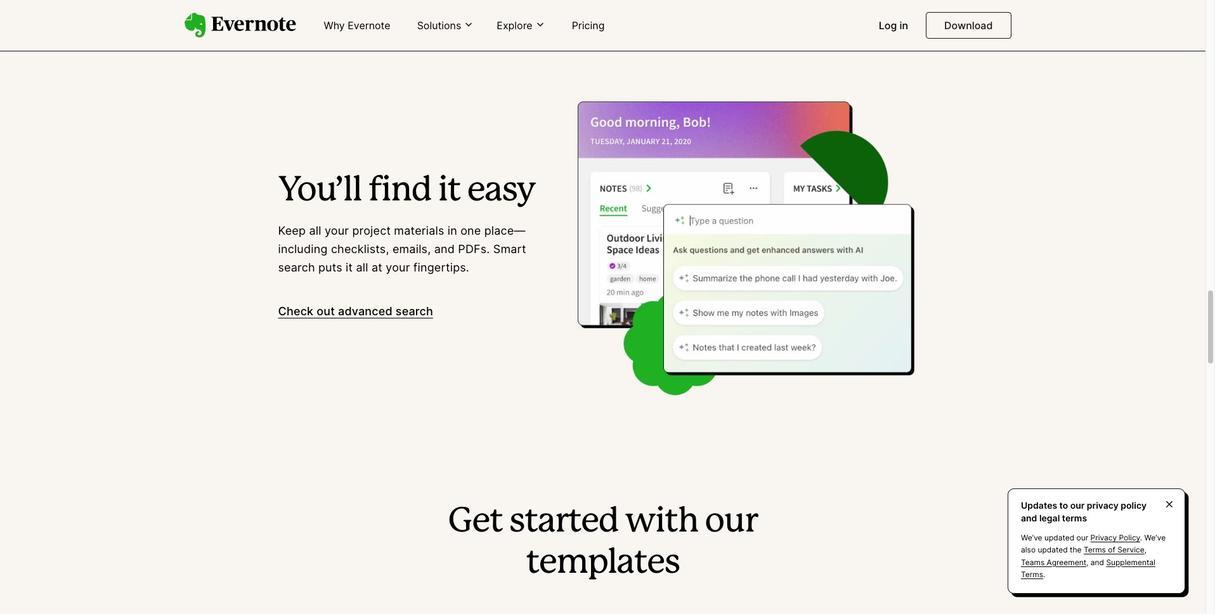 Task type: locate. For each thing, give the bounding box(es) containing it.
check
[[278, 304, 314, 318]]

in inside keep all your project materials in one place— including checklists, emails, and pdfs. smart search puts it all at your fingertips.
[[448, 224, 457, 237]]

1 we've from the left
[[1021, 533, 1043, 543]]

teams
[[1021, 557, 1045, 567]]

out
[[317, 304, 335, 318]]

find
[[368, 175, 432, 207]]

privacy
[[1087, 500, 1119, 511]]

terms inside terms of service , teams agreement , and
[[1084, 545, 1106, 555]]

to
[[1060, 500, 1069, 511]]

1 horizontal spatial terms
[[1084, 545, 1106, 555]]

you'll
[[278, 175, 362, 207]]

keep all your project materials in one place— including checklists, emails, and pdfs. smart search puts it all at your fingertips.
[[278, 224, 526, 274]]

1 vertical spatial updated
[[1038, 545, 1068, 555]]

we've inside . we've also updated the
[[1145, 533, 1166, 543]]

terms down privacy
[[1084, 545, 1106, 555]]

terms of service , teams agreement , and
[[1021, 545, 1147, 567]]

1 vertical spatial and
[[1021, 512, 1038, 523]]

1 vertical spatial .
[[1044, 570, 1046, 579]]

1 vertical spatial terms
[[1021, 570, 1044, 579]]

0 vertical spatial search
[[278, 261, 315, 274]]

privacy
[[1091, 533, 1117, 543]]

0 horizontal spatial it
[[346, 261, 353, 274]]

download link
[[926, 12, 1012, 39]]

0 horizontal spatial and
[[434, 242, 455, 256]]

search down including
[[278, 261, 315, 274]]

why evernote
[[324, 19, 391, 32]]

2 we've from the left
[[1145, 533, 1166, 543]]

1 horizontal spatial .
[[1141, 533, 1143, 543]]

2 horizontal spatial and
[[1091, 557, 1105, 567]]

terms
[[1062, 512, 1087, 523]]

smart
[[493, 242, 526, 256]]

explore
[[497, 19, 533, 32]]

,
[[1145, 545, 1147, 555], [1087, 557, 1089, 567]]

. for . we've also updated the
[[1141, 533, 1143, 543]]

0 vertical spatial your
[[325, 224, 349, 237]]

0 horizontal spatial search
[[278, 261, 315, 274]]

1 horizontal spatial ,
[[1145, 545, 1147, 555]]

. down 'teams agreement' link
[[1044, 570, 1046, 579]]

check out advanced search link
[[278, 302, 433, 321]]

.
[[1141, 533, 1143, 543], [1044, 570, 1046, 579]]

also
[[1021, 545, 1036, 555]]

0 horizontal spatial we've
[[1021, 533, 1043, 543]]

keep
[[278, 224, 306, 237]]

0 horizontal spatial terms
[[1021, 570, 1044, 579]]

our for updates
[[1071, 500, 1085, 511]]

place—
[[484, 224, 526, 237]]

updated inside . we've also updated the
[[1038, 545, 1068, 555]]

and
[[434, 242, 455, 256], [1021, 512, 1038, 523], [1091, 557, 1105, 567]]

all left at
[[356, 261, 368, 274]]

0 vertical spatial ,
[[1145, 545, 1147, 555]]

in
[[900, 19, 909, 32], [448, 224, 457, 237]]

evernote logo image
[[184, 13, 296, 38]]

all
[[309, 224, 321, 237], [356, 261, 368, 274]]

0 horizontal spatial .
[[1044, 570, 1046, 579]]

updates to our privacy policy and legal terms
[[1021, 500, 1147, 523]]

easy-search screen image
[[571, 91, 928, 400]]

1 vertical spatial all
[[356, 261, 368, 274]]

1 horizontal spatial your
[[386, 261, 410, 274]]

checklists,
[[331, 242, 389, 256]]

0 vertical spatial terms
[[1084, 545, 1106, 555]]

1 horizontal spatial in
[[900, 19, 909, 32]]

log in link
[[872, 14, 916, 38]]

your up 'checklists,'
[[325, 224, 349, 237]]

agreement
[[1047, 557, 1087, 567]]

updated
[[1045, 533, 1075, 543], [1038, 545, 1068, 555]]

1 vertical spatial your
[[386, 261, 410, 274]]

0 horizontal spatial in
[[448, 224, 457, 237]]

in right log
[[900, 19, 909, 32]]

solutions
[[417, 19, 461, 32]]

all up including
[[309, 224, 321, 237]]

fingertips.
[[414, 261, 469, 274]]

pricing link
[[564, 14, 612, 38]]

puts
[[318, 261, 342, 274]]

legal
[[1040, 512, 1060, 523]]

updated up the
[[1045, 533, 1075, 543]]

it up one
[[438, 175, 461, 207]]

0 vertical spatial .
[[1141, 533, 1143, 543]]

terms down teams
[[1021, 570, 1044, 579]]

1 horizontal spatial search
[[396, 304, 433, 318]]

the
[[1070, 545, 1082, 555]]

your right at
[[386, 261, 410, 274]]

2 vertical spatial and
[[1091, 557, 1105, 567]]

log
[[879, 19, 897, 32]]

1 vertical spatial ,
[[1087, 557, 1089, 567]]

1 vertical spatial it
[[346, 261, 353, 274]]

we've
[[1021, 533, 1043, 543], [1145, 533, 1166, 543]]

. inside . we've also updated the
[[1141, 533, 1143, 543]]

advanced
[[338, 304, 393, 318]]

we've up also
[[1021, 533, 1043, 543]]

including
[[278, 242, 328, 256]]

1 horizontal spatial we've
[[1145, 533, 1166, 543]]

and inside updates to our privacy policy and legal terms
[[1021, 512, 1038, 523]]

0 horizontal spatial all
[[309, 224, 321, 237]]

1 vertical spatial in
[[448, 224, 457, 237]]

0 vertical spatial it
[[438, 175, 461, 207]]

search
[[278, 261, 315, 274], [396, 304, 433, 318]]

supplemental
[[1107, 557, 1156, 567]]

it right puts
[[346, 261, 353, 274]]

, up supplemental
[[1145, 545, 1147, 555]]

we've right "policy"
[[1145, 533, 1166, 543]]

search right advanced
[[396, 304, 433, 318]]

terms
[[1084, 545, 1106, 555], [1021, 570, 1044, 579]]

explore button
[[493, 18, 549, 32]]

it
[[438, 175, 461, 207], [346, 261, 353, 274]]

evernote
[[348, 19, 391, 32]]

we've updated our privacy policy
[[1021, 533, 1141, 543]]

and down . we've also updated the
[[1091, 557, 1105, 567]]

and up fingertips.
[[434, 242, 455, 256]]

why evernote link
[[316, 14, 398, 38]]

updated up 'teams agreement' link
[[1038, 545, 1068, 555]]

1 horizontal spatial and
[[1021, 512, 1038, 523]]

in left one
[[448, 224, 457, 237]]

. up the service
[[1141, 533, 1143, 543]]

privacy policy link
[[1091, 533, 1141, 543]]

your
[[325, 224, 349, 237], [386, 261, 410, 274]]

download
[[945, 19, 993, 32]]

and down updates
[[1021, 512, 1038, 523]]

0 vertical spatial and
[[434, 242, 455, 256]]

easy
[[467, 175, 535, 207]]

1 horizontal spatial all
[[356, 261, 368, 274]]

. we've also updated the
[[1021, 533, 1166, 555]]

our
[[1071, 500, 1085, 511], [705, 506, 758, 538], [1077, 533, 1089, 543]]

our inside updates to our privacy policy and legal terms
[[1071, 500, 1085, 511]]

, down . we've also updated the
[[1087, 557, 1089, 567]]

teams agreement link
[[1021, 557, 1087, 567]]



Task type: describe. For each thing, give the bounding box(es) containing it.
pricing
[[572, 19, 605, 32]]

supplemental terms link
[[1021, 557, 1156, 579]]

of
[[1108, 545, 1116, 555]]

terms of service link
[[1084, 545, 1145, 555]]

check out advanced search
[[278, 304, 433, 318]]

search inside keep all your project materials in one place— including checklists, emails, and pdfs. smart search puts it all at your fingertips.
[[278, 261, 315, 274]]

0 vertical spatial updated
[[1045, 533, 1075, 543]]

policy
[[1121, 500, 1147, 511]]

it inside keep all your project materials in one place— including checklists, emails, and pdfs. smart search puts it all at your fingertips.
[[346, 261, 353, 274]]

at
[[372, 261, 383, 274]]

you'll find it easy
[[278, 175, 535, 207]]

emails,
[[393, 242, 431, 256]]

templates
[[526, 547, 680, 579]]

supplemental terms
[[1021, 557, 1156, 579]]

and inside terms of service , teams agreement , and
[[1091, 557, 1105, 567]]

our inside 'get started with our templates'
[[705, 506, 758, 538]]

0 horizontal spatial your
[[325, 224, 349, 237]]

one
[[461, 224, 481, 237]]

pdfs.
[[458, 242, 490, 256]]

. for .
[[1044, 570, 1046, 579]]

updates
[[1021, 500, 1058, 511]]

and inside keep all your project materials in one place— including checklists, emails, and pdfs. smart search puts it all at your fingertips.
[[434, 242, 455, 256]]

with
[[625, 506, 698, 538]]

1 vertical spatial search
[[396, 304, 433, 318]]

policy
[[1119, 533, 1141, 543]]

terms inside supplemental terms
[[1021, 570, 1044, 579]]

0 vertical spatial all
[[309, 224, 321, 237]]

0 vertical spatial in
[[900, 19, 909, 32]]

materials
[[394, 224, 444, 237]]

why
[[324, 19, 345, 32]]

service
[[1118, 545, 1145, 555]]

project
[[352, 224, 391, 237]]

started
[[509, 506, 619, 538]]

solutions button
[[413, 18, 478, 32]]

log in
[[879, 19, 909, 32]]

0 horizontal spatial ,
[[1087, 557, 1089, 567]]

our for we've
[[1077, 533, 1089, 543]]

get started with our templates
[[448, 506, 758, 579]]

get
[[448, 506, 503, 538]]

1 horizontal spatial it
[[438, 175, 461, 207]]



Task type: vqa. For each thing, say whether or not it's contained in the screenshot.
out
yes



